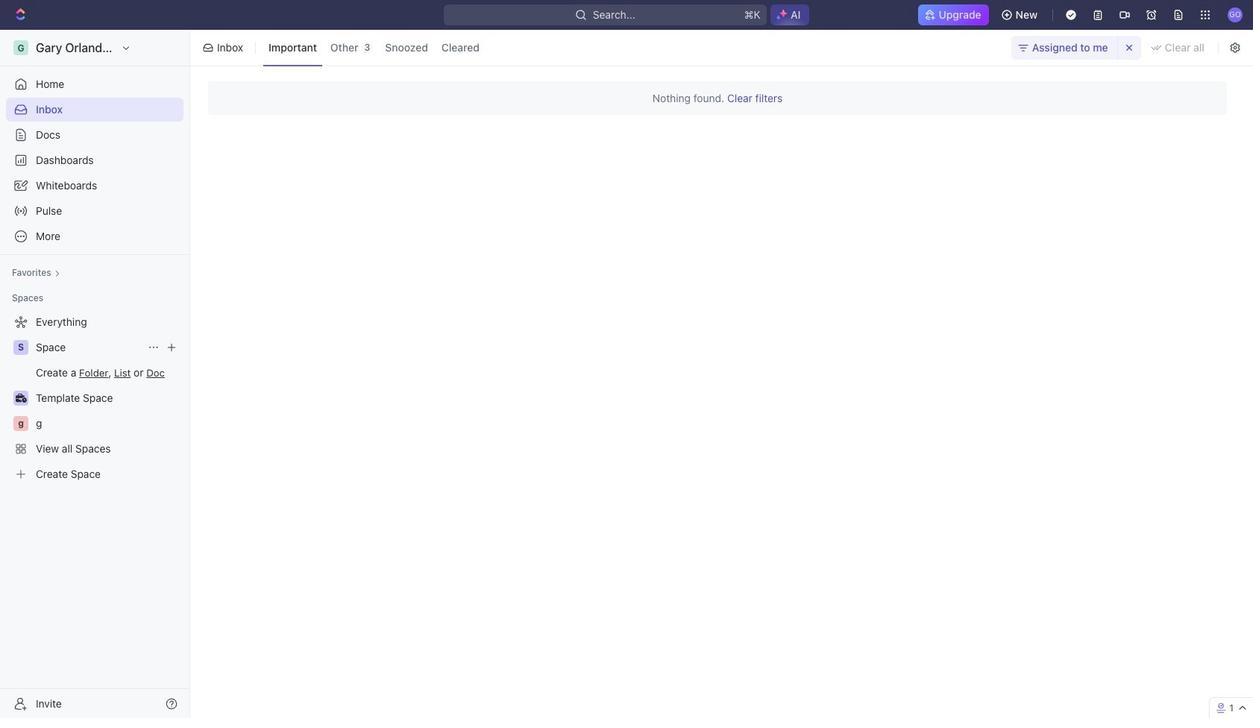 Task type: locate. For each thing, give the bounding box(es) containing it.
tree inside sidebar navigation
[[6, 311, 184, 487]]

tab list
[[261, 27, 488, 69]]

gary orlando's workspace, , element
[[13, 40, 28, 55]]

business time image
[[15, 394, 26, 403]]

tree
[[6, 311, 184, 487]]

space, , element
[[13, 340, 28, 355]]



Task type: vqa. For each thing, say whether or not it's contained in the screenshot.
tree
yes



Task type: describe. For each thing, give the bounding box(es) containing it.
sidebar navigation
[[0, 30, 193, 719]]

g, , element
[[13, 417, 28, 431]]



